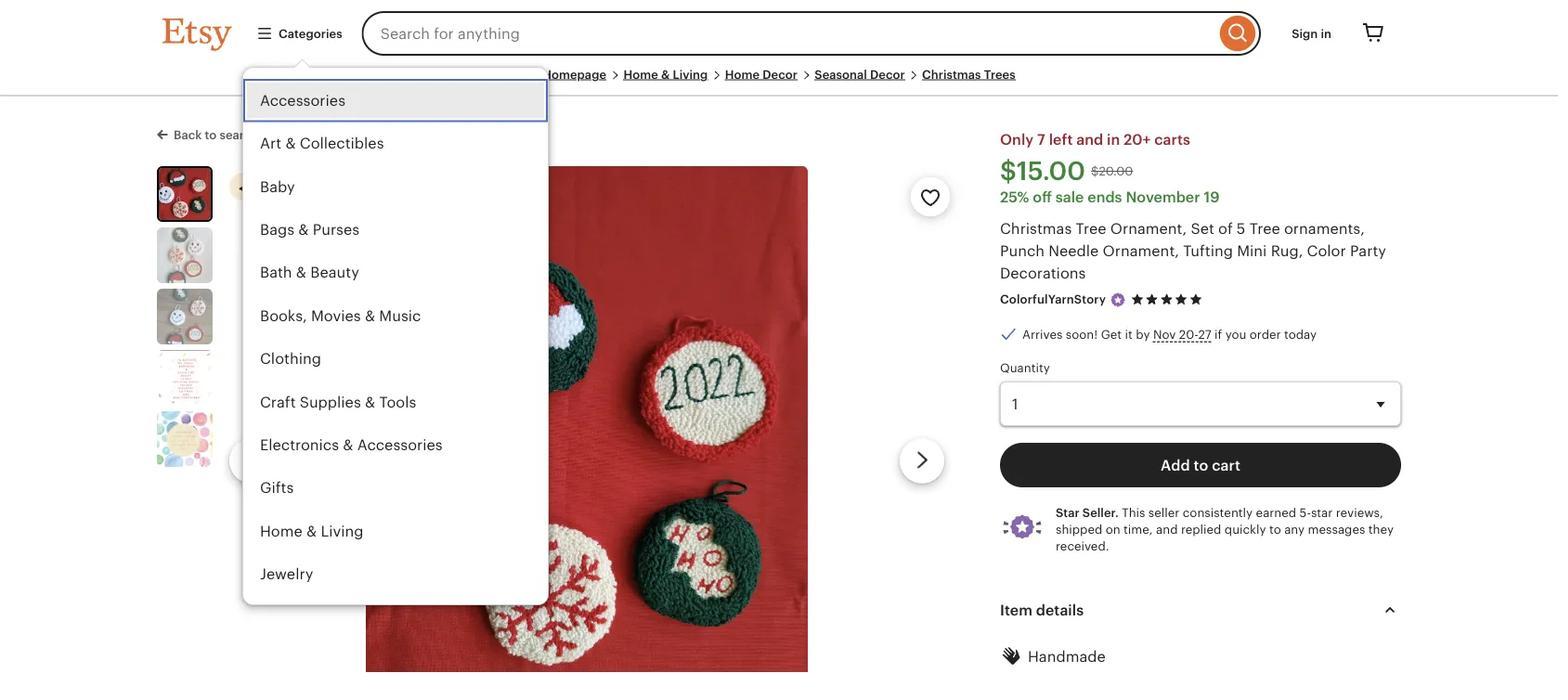 Task type: locate. For each thing, give the bounding box(es) containing it.
mini
[[1238, 242, 1268, 259]]

$15.00
[[1001, 156, 1086, 186]]

party right paper at the bottom of the page
[[319, 609, 356, 626]]

movies
[[311, 308, 361, 324]]

none search field inside banner
[[362, 11, 1262, 56]]

party right "color"
[[1351, 242, 1387, 259]]

0 horizontal spatial home & living link
[[243, 510, 548, 553]]

and down seller
[[1157, 523, 1178, 537]]

& right paper at the bottom of the page
[[305, 609, 315, 626]]

0 horizontal spatial home
[[260, 523, 303, 540]]

time,
[[1124, 523, 1154, 537]]

only 7 left and in 20+ carts
[[1001, 131, 1191, 148]]

home down gifts
[[260, 523, 303, 540]]

1 vertical spatial home & living
[[260, 523, 364, 540]]

supplies down 'jewelry' link at bottom left
[[359, 609, 421, 626]]

home decor link
[[725, 67, 798, 81]]

to inside this seller consistently earned 5-star reviews, shipped on time, and replied quickly to any messages they received.
[[1270, 523, 1282, 537]]

ornament, down november
[[1111, 220, 1188, 237]]

1 horizontal spatial home & living
[[624, 67, 708, 81]]

decor for seasonal decor
[[871, 67, 906, 81]]

tree up needle at the top of page
[[1076, 220, 1107, 237]]

banner containing accessories
[[129, 0, 1430, 639]]

clothing link
[[243, 338, 548, 381]]

bags
[[260, 221, 295, 238]]

1 horizontal spatial christmas
[[1001, 220, 1072, 237]]

arrives
[[1023, 328, 1063, 341]]

ornament,
[[1111, 220, 1188, 237], [1103, 242, 1180, 259]]

1 horizontal spatial to
[[1194, 457, 1209, 474]]

living left home decor
[[673, 67, 708, 81]]

1 vertical spatial and
[[1157, 523, 1178, 537]]

party
[[1351, 242, 1387, 259], [319, 609, 356, 626]]

music
[[379, 308, 421, 324]]

None search field
[[362, 11, 1262, 56]]

homepage link
[[543, 67, 607, 81]]

beauty
[[311, 264, 359, 281]]

1 horizontal spatial party
[[1351, 242, 1387, 259]]

seller.
[[1083, 506, 1119, 520]]

today
[[1285, 328, 1318, 341]]

7
[[1038, 131, 1046, 148]]

handmade
[[1028, 649, 1106, 665]]

books, movies & music link
[[243, 295, 548, 338]]

christmas up the punch
[[1001, 220, 1072, 237]]

and
[[1077, 131, 1104, 148], [1157, 523, 1178, 537]]

bags & purses link
[[243, 208, 548, 251]]

if
[[1215, 328, 1223, 341]]

star seller.
[[1056, 506, 1119, 520]]

art & collectibles link
[[243, 122, 548, 165]]

menu inside banner
[[242, 67, 549, 639]]

25%
[[1001, 189, 1030, 205]]

& right homepage at the left of the page
[[661, 67, 670, 81]]

home
[[624, 67, 659, 81], [725, 67, 760, 81], [260, 523, 303, 540]]

home inside banner
[[260, 523, 303, 540]]

0 vertical spatial supplies
[[300, 394, 361, 411]]

0 vertical spatial in
[[1322, 26, 1332, 40]]

and right left
[[1077, 131, 1104, 148]]

gifts
[[260, 480, 294, 497]]

quantity
[[1001, 361, 1051, 375]]

off
[[1033, 189, 1053, 205]]

0 vertical spatial party
[[1351, 242, 1387, 259]]

accessories up the results
[[260, 92, 346, 109]]

party inside banner
[[319, 609, 356, 626]]

seasonal decor
[[815, 67, 906, 81]]

1 vertical spatial accessories
[[357, 437, 443, 454]]

menu containing accessories
[[242, 67, 549, 639]]

tree right 5 at the right top of the page
[[1250, 220, 1281, 237]]

decor
[[763, 67, 798, 81], [871, 67, 906, 81]]

0 vertical spatial home & living link
[[624, 67, 708, 81]]

jewelry link
[[243, 553, 548, 596]]

only
[[1001, 131, 1034, 148]]

consistently
[[1183, 506, 1253, 520]]

1 decor from the left
[[763, 67, 798, 81]]

christmas for christmas tree ornament, set of 5 tree ornaments, punch needle  ornament, tufting  mini rug, color party decorations
[[1001, 220, 1072, 237]]

paper & party supplies link
[[243, 596, 548, 639]]

home & living link down electronics & accessories link
[[243, 510, 548, 553]]

$20.00
[[1092, 164, 1134, 178]]

1 horizontal spatial and
[[1157, 523, 1178, 537]]

christmas tree ornament set of 5 tree ornaments punch image 1 image
[[366, 166, 809, 674], [159, 168, 211, 220]]

2 decor from the left
[[871, 67, 906, 81]]

menu bar
[[163, 67, 1396, 97]]

1 vertical spatial to
[[1194, 457, 1209, 474]]

1 vertical spatial home & living link
[[243, 510, 548, 553]]

1 horizontal spatial living
[[673, 67, 708, 81]]

item details button
[[984, 588, 1419, 633]]

1 vertical spatial living
[[321, 523, 364, 540]]

1 horizontal spatial home & living link
[[624, 67, 708, 81]]

they
[[1369, 523, 1395, 537]]

home & living link right homepage at the left of the page
[[624, 67, 708, 81]]

bath
[[260, 264, 292, 281]]

accessories down craft supplies & tools link on the left bottom of the page
[[357, 437, 443, 454]]

0 horizontal spatial living
[[321, 523, 364, 540]]

sign
[[1293, 26, 1319, 40]]

living down gifts link
[[321, 523, 364, 540]]

in
[[1322, 26, 1332, 40], [1107, 131, 1121, 148]]

0 horizontal spatial accessories
[[260, 92, 346, 109]]

1 vertical spatial christmas
[[1001, 220, 1072, 237]]

1 vertical spatial party
[[319, 609, 356, 626]]

to right back
[[205, 128, 217, 142]]

homepage
[[543, 67, 607, 81]]

left
[[1050, 131, 1073, 148]]

1 vertical spatial supplies
[[359, 609, 421, 626]]

electronics & accessories link
[[243, 424, 548, 467]]

decor for home decor
[[763, 67, 798, 81]]

colorfulyarnstory
[[1001, 293, 1107, 307]]

sign in button
[[1279, 17, 1346, 50]]

0 vertical spatial and
[[1077, 131, 1104, 148]]

home down the search for anything text field on the top of the page
[[725, 67, 760, 81]]

party inside christmas tree ornament, set of 5 tree ornaments, punch needle  ornament, tufting  mini rug, color party decorations
[[1351, 242, 1387, 259]]

christmas tree ornament set of 5 tree ornaments punch image 5 image
[[157, 412, 213, 467]]

25% off sale ends november 19
[[1001, 189, 1220, 205]]

&
[[661, 67, 670, 81], [286, 135, 296, 152], [299, 221, 309, 238], [296, 264, 307, 281], [365, 308, 375, 324], [365, 394, 376, 411], [343, 437, 353, 454], [307, 523, 317, 540], [305, 609, 315, 626]]

home & living up jewelry
[[260, 523, 364, 540]]

in right sign
[[1322, 26, 1332, 40]]

replied
[[1182, 523, 1222, 537]]

quickly
[[1225, 523, 1267, 537]]

0 vertical spatial to
[[205, 128, 217, 142]]

accessories
[[260, 92, 346, 109], [357, 437, 443, 454]]

living inside banner
[[321, 523, 364, 540]]

1 vertical spatial in
[[1107, 131, 1121, 148]]

to down earned
[[1270, 523, 1282, 537]]

punch
[[1001, 242, 1045, 259]]

1 horizontal spatial in
[[1322, 26, 1332, 40]]

0 horizontal spatial christmas
[[923, 67, 982, 81]]

purses
[[313, 221, 360, 238]]

decor right seasonal
[[871, 67, 906, 81]]

tree
[[1076, 220, 1107, 237], [1250, 220, 1281, 237]]

2 tree from the left
[[1250, 220, 1281, 237]]

home decor
[[725, 67, 798, 81]]

decorations
[[1001, 265, 1086, 282]]

0 horizontal spatial to
[[205, 128, 217, 142]]

2 vertical spatial to
[[1270, 523, 1282, 537]]

0 vertical spatial christmas
[[923, 67, 982, 81]]

home right homepage at the left of the page
[[624, 67, 659, 81]]

soon! get
[[1066, 328, 1122, 341]]

0 horizontal spatial party
[[319, 609, 356, 626]]

2 horizontal spatial to
[[1270, 523, 1282, 537]]

christmas inside christmas tree ornament, set of 5 tree ornaments, punch needle  ornament, tufting  mini rug, color party decorations
[[1001, 220, 1072, 237]]

to left cart on the right bottom of page
[[1194, 457, 1209, 474]]

banner
[[129, 0, 1430, 639]]

& up jewelry
[[307, 523, 317, 540]]

1 horizontal spatial decor
[[871, 67, 906, 81]]

supplies up electronics & accessories
[[300, 394, 361, 411]]

craft
[[260, 394, 296, 411]]

to
[[205, 128, 217, 142], [1194, 457, 1209, 474], [1270, 523, 1282, 537]]

arrives soon! get it by nov 20-27 if you order today
[[1023, 328, 1318, 341]]

reviews,
[[1337, 506, 1384, 520]]

decor down the search for anything text field on the top of the page
[[763, 67, 798, 81]]

ornament, up "star_seller" icon
[[1103, 242, 1180, 259]]

0 horizontal spatial tree
[[1076, 220, 1107, 237]]

sign in
[[1293, 26, 1332, 40]]

home & living right homepage at the left of the page
[[624, 67, 708, 81]]

menu
[[242, 67, 549, 639]]

back to search results link
[[157, 124, 301, 144]]

1 horizontal spatial home
[[624, 67, 659, 81]]

1 horizontal spatial tree
[[1250, 220, 1281, 237]]

christmas tree ornament set of 5 tree ornaments punch image 3 image
[[157, 289, 213, 345]]

baby
[[260, 178, 295, 195]]

0 horizontal spatial decor
[[763, 67, 798, 81]]

5-
[[1300, 506, 1312, 520]]

to inside button
[[1194, 457, 1209, 474]]

details
[[1037, 602, 1084, 619]]

0 horizontal spatial and
[[1077, 131, 1104, 148]]

this seller consistently earned 5-star reviews, shipped on time, and replied quickly to any messages they received.
[[1056, 506, 1395, 553]]

christmas left the trees
[[923, 67, 982, 81]]

$15.00 $20.00
[[1001, 156, 1134, 186]]

in left 20+
[[1107, 131, 1121, 148]]

set
[[1191, 220, 1215, 237]]

november
[[1126, 189, 1201, 205]]

christmas for christmas trees
[[923, 67, 982, 81]]



Task type: describe. For each thing, give the bounding box(es) containing it.
gifts link
[[243, 467, 548, 510]]

0 vertical spatial accessories
[[260, 92, 346, 109]]

0 vertical spatial living
[[673, 67, 708, 81]]

& inside menu bar
[[661, 67, 670, 81]]

bath & beauty link
[[243, 251, 548, 295]]

1 horizontal spatial accessories
[[357, 437, 443, 454]]

& right bags
[[299, 221, 309, 238]]

2 horizontal spatial home
[[725, 67, 760, 81]]

seasonal
[[815, 67, 868, 81]]

books,
[[260, 308, 307, 324]]

0 vertical spatial ornament,
[[1111, 220, 1188, 237]]

add
[[1161, 457, 1191, 474]]

1 vertical spatial ornament,
[[1103, 242, 1180, 259]]

art
[[260, 135, 282, 152]]

electronics
[[260, 437, 339, 454]]

tufting
[[1184, 242, 1234, 259]]

& left tools
[[365, 394, 376, 411]]

carts
[[1155, 131, 1191, 148]]

tools
[[379, 394, 417, 411]]

trees
[[985, 67, 1016, 81]]

this
[[1122, 506, 1146, 520]]

on
[[1106, 523, 1121, 537]]

christmas tree ornament, set of 5 tree ornaments, punch needle  ornament, tufting  mini rug, color party decorations
[[1001, 220, 1387, 282]]

in inside 'button'
[[1322, 26, 1332, 40]]

to for add
[[1194, 457, 1209, 474]]

bath & beauty
[[260, 264, 359, 281]]

ends
[[1088, 189, 1123, 205]]

0 horizontal spatial home & living
[[260, 523, 364, 540]]

by
[[1136, 328, 1151, 341]]

& right art
[[286, 135, 296, 152]]

19
[[1204, 189, 1220, 205]]

back to search results
[[174, 128, 301, 142]]

Search for anything text field
[[362, 11, 1216, 56]]

books, movies & music
[[260, 308, 421, 324]]

christmas trees
[[923, 67, 1016, 81]]

0 horizontal spatial in
[[1107, 131, 1121, 148]]

craft supplies & tools
[[260, 394, 417, 411]]

jewelry
[[260, 566, 313, 583]]

categories
[[279, 26, 343, 40]]

to for back
[[205, 128, 217, 142]]

1 horizontal spatial christmas tree ornament set of 5 tree ornaments punch image 1 image
[[366, 166, 809, 674]]

etsy's
[[257, 179, 289, 193]]

bags & purses
[[260, 221, 360, 238]]

0 horizontal spatial christmas tree ornament set of 5 tree ornaments punch image 1 image
[[159, 168, 211, 220]]

5
[[1237, 220, 1246, 237]]

of
[[1219, 220, 1233, 237]]

paper & party supplies
[[260, 609, 421, 626]]

star_seller image
[[1110, 292, 1127, 308]]

collectibles
[[300, 135, 384, 152]]

it
[[1126, 328, 1133, 341]]

etsy's pick
[[257, 179, 316, 193]]

search
[[220, 128, 259, 142]]

baby link
[[243, 165, 548, 208]]

item details
[[1001, 602, 1084, 619]]

you
[[1226, 328, 1247, 341]]

& down craft supplies & tools
[[343, 437, 353, 454]]

christmas tree ornament set of 5 tree ornaments punch image 2 image
[[157, 228, 213, 283]]

menu bar containing homepage
[[163, 67, 1396, 97]]

and inside this seller consistently earned 5-star reviews, shipped on time, and replied quickly to any messages they received.
[[1157, 523, 1178, 537]]

add to cart button
[[1001, 443, 1402, 488]]

earned
[[1257, 506, 1297, 520]]

clothing
[[260, 351, 321, 367]]

& right bath
[[296, 264, 307, 281]]

cart
[[1213, 457, 1241, 474]]

accessories link
[[243, 79, 548, 122]]

seller
[[1149, 506, 1180, 520]]

27
[[1199, 328, 1212, 341]]

seasonal decor link
[[815, 67, 906, 81]]

christmas tree ornament set of 5 tree ornaments punch image 4 image
[[157, 350, 213, 406]]

results
[[262, 128, 301, 142]]

messages
[[1309, 523, 1366, 537]]

pick
[[293, 179, 316, 193]]

art & collectibles
[[260, 135, 384, 152]]

ornaments,
[[1285, 220, 1366, 237]]

electronics & accessories
[[260, 437, 443, 454]]

add to cart
[[1161, 457, 1241, 474]]

colorfulyarnstory link
[[1001, 293, 1107, 307]]

star
[[1312, 506, 1334, 520]]

categories button
[[242, 17, 356, 50]]

christmas trees link
[[923, 67, 1016, 81]]

color
[[1308, 242, 1347, 259]]

any
[[1285, 523, 1305, 537]]

needle
[[1049, 242, 1099, 259]]

20+
[[1124, 131, 1151, 148]]

star
[[1056, 506, 1080, 520]]

craft supplies & tools link
[[243, 381, 548, 424]]

item
[[1001, 602, 1033, 619]]

& left 'music'
[[365, 308, 375, 324]]

nov
[[1154, 328, 1177, 341]]

0 vertical spatial home & living
[[624, 67, 708, 81]]

1 tree from the left
[[1076, 220, 1107, 237]]

20-
[[1180, 328, 1199, 341]]

order
[[1250, 328, 1282, 341]]

sale
[[1056, 189, 1085, 205]]



Task type: vqa. For each thing, say whether or not it's contained in the screenshot.
EPOXY LAMP 144 ITEMS
no



